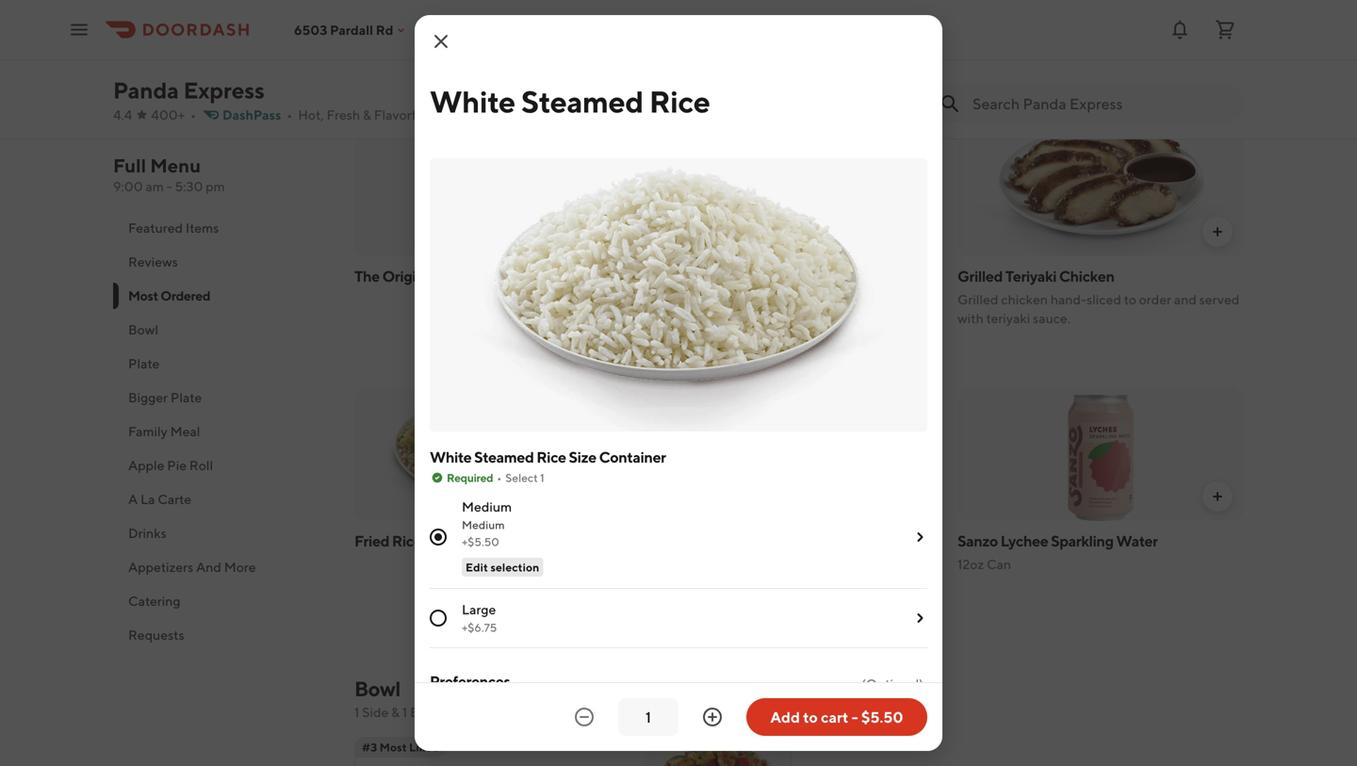 Task type: locate. For each thing, give the bounding box(es) containing it.
1 horizontal spatial -
[[852, 708, 858, 726]]

0 horizontal spatial bowl
[[128, 322, 158, 337]]

featured items
[[128, 220, 219, 236]]

to
[[703, 83, 716, 99], [1124, 292, 1136, 307], [803, 708, 818, 726]]

entree
[[410, 704, 451, 720]]

1 vertical spatial roll
[[189, 458, 213, 473]]

bowl button
[[113, 313, 332, 347]]

selection
[[491, 561, 539, 574]]

none radio inside white steamed rice size container group
[[430, 610, 447, 627]]

white for white steamed rice size container
[[430, 448, 472, 466]]

plate up bigger
[[128, 356, 160, 371]]

white left mi
[[430, 84, 515, 119]]

increase quantity by 1 image
[[701, 706, 724, 729]]

0 vertical spatial white
[[430, 84, 515, 119]]

- right am
[[166, 179, 172, 194]]

0 vertical spatial rice
[[649, 84, 710, 119]]

1 inside white steamed rice size container group
[[540, 471, 545, 484]]

gatorade lemon lime image
[[656, 123, 942, 256]]

1 horizontal spatial and
[[911, 65, 933, 80]]

0 horizontal spatial plate
[[128, 356, 160, 371]]

2 vertical spatial to
[[803, 708, 818, 726]]

1 vertical spatial white
[[430, 448, 472, 466]]

bowl 1 side & 1 entree
[[354, 677, 451, 720]]

1 horizontal spatial with
[[958, 311, 984, 326]]

featured items button
[[113, 211, 332, 245]]

1 horizontal spatial bowl
[[354, 677, 400, 701]]

2 white from the top
[[430, 448, 472, 466]]

fried rice image
[[354, 387, 641, 521]]

1 vertical spatial medium
[[462, 518, 505, 532]]

chicken inside grilled teriyaki chicken grilled chicken hand-sliced to order and served with teriyaki sauce.
[[1001, 292, 1048, 307]]

1 horizontal spatial chicken
[[1001, 292, 1048, 307]]

2 medium from the top
[[462, 518, 505, 532]]

0 vertical spatial with
[[840, 27, 867, 42]]

1 left side
[[354, 704, 359, 720]]

am
[[146, 179, 164, 194]]

wrapped
[[705, 65, 758, 80]]

to inside "chicken egg roll chicken egg rolls are prepared with a mixture of cabbage, carrots, green onions and marinated chicken wrapped in a thin wonton wrapper and cooked to a golden brown."
[[703, 83, 716, 99]]

• left select
[[497, 471, 502, 484]]

and
[[196, 559, 221, 575]]

grilled
[[958, 267, 1003, 285], [958, 292, 998, 307]]

featured
[[128, 220, 183, 236]]

chicken up the cooked
[[656, 65, 703, 80]]

9:00
[[113, 179, 143, 194]]

0 horizontal spatial to
[[703, 83, 716, 99]]

& right side
[[391, 704, 400, 720]]

carte
[[158, 491, 191, 507]]

lemon
[[722, 267, 768, 285]]

+$6.75
[[462, 621, 497, 634]]

400+ •
[[151, 107, 196, 123]]

requests button
[[113, 618, 332, 652]]

ordered
[[160, 288, 210, 303]]

rice inside group
[[536, 448, 566, 466]]

2 horizontal spatial and
[[1174, 292, 1197, 307]]

bowl image
[[645, 737, 792, 766]]

6503 pardall rd button
[[294, 22, 408, 37]]

a left the mixture
[[869, 27, 876, 42]]

0 vertical spatial grilled
[[958, 267, 1003, 285]]

roll right pie
[[189, 458, 213, 473]]

medium
[[462, 499, 512, 515], [462, 518, 505, 532]]

most right #3 on the left of page
[[380, 741, 407, 754]]

1 vertical spatial -
[[852, 708, 858, 726]]

1 vertical spatial plate
[[170, 390, 202, 405]]

1
[[540, 471, 545, 484], [354, 704, 359, 720], [402, 704, 407, 720]]

plate up meal
[[170, 390, 202, 405]]

rice down cabbage,
[[649, 84, 710, 119]]

teriyaki
[[1005, 267, 1057, 285]]

0 vertical spatial -
[[166, 179, 172, 194]]

bowl inside "button"
[[128, 322, 158, 337]]

0 horizontal spatial chicken
[[656, 65, 703, 80]]

roll inside button
[[189, 458, 213, 473]]

and
[[840, 46, 863, 61], [911, 65, 933, 80], [1174, 292, 1197, 307]]

appetizers
[[128, 559, 193, 575]]

1 horizontal spatial rice
[[536, 448, 566, 466]]

the original orange chicken image
[[354, 123, 641, 256]]

hot,
[[298, 107, 324, 123]]

close white steamed rice image
[[430, 30, 452, 53]]

onions
[[798, 46, 838, 61]]

0 vertical spatial medium
[[462, 499, 512, 515]]

& inside bowl 1 side & 1 entree
[[391, 704, 400, 720]]

bowl down most ordered
[[128, 322, 158, 337]]

1 vertical spatial grilled
[[958, 292, 998, 307]]

2 horizontal spatial to
[[1124, 292, 1136, 307]]

1 horizontal spatial roll
[[743, 2, 770, 20]]

add item to cart image for the original orange chicken
[[607, 224, 622, 239]]

1 white from the top
[[430, 84, 515, 119]]

medium down required
[[462, 499, 512, 515]]

20oz
[[656, 292, 687, 307]]

2 vertical spatial and
[[1174, 292, 1197, 307]]

0 horizontal spatial roll
[[189, 458, 213, 473]]

0 vertical spatial plate
[[128, 356, 160, 371]]

white steamed rice size container group
[[430, 447, 927, 648]]

0 vertical spatial to
[[703, 83, 716, 99]]

12oz
[[958, 557, 984, 572]]

1 vertical spatial chicken
[[1001, 292, 1048, 307]]

0 horizontal spatial with
[[840, 27, 867, 42]]

and inside grilled teriyaki chicken grilled chicken hand-sliced to order and served with teriyaki sauce.
[[1174, 292, 1197, 307]]

required
[[447, 471, 493, 484]]

2 horizontal spatial rice
[[649, 84, 710, 119]]

1 horizontal spatial plate
[[170, 390, 202, 405]]

hot, fresh & flavorful chinese • 0.4 mi
[[298, 107, 538, 123]]

sparkling
[[1051, 532, 1114, 550]]

1 left entree
[[402, 704, 407, 720]]

white up required
[[430, 448, 472, 466]]

0 vertical spatial chicken
[[656, 65, 703, 80]]

fried
[[354, 532, 389, 550]]

1 horizontal spatial 1
[[402, 704, 407, 720]]

steamed for white steamed rice
[[521, 84, 643, 119]]

2 horizontal spatial 1
[[540, 471, 545, 484]]

white steamed rice size container
[[430, 448, 666, 466]]

1 vertical spatial rice
[[536, 448, 566, 466]]

catering
[[128, 593, 180, 609]]

white inside group
[[430, 448, 472, 466]]

1 vertical spatial to
[[1124, 292, 1136, 307]]

to left order
[[1124, 292, 1136, 307]]

steamed
[[521, 84, 643, 119], [474, 448, 534, 466]]

0 horizontal spatial -
[[166, 179, 172, 194]]

bowl up side
[[354, 677, 400, 701]]

a down wrapped
[[718, 83, 725, 99]]

1 horizontal spatial to
[[803, 708, 818, 726]]

1 vertical spatial bowl
[[354, 677, 400, 701]]

with up wonton
[[840, 27, 867, 42]]

most down reviews
[[128, 288, 158, 303]]

4.4
[[113, 107, 132, 123]]

1 vertical spatial steamed
[[474, 448, 534, 466]]

roll inside "chicken egg roll chicken egg rolls are prepared with a mixture of cabbage, carrots, green onions and marinated chicken wrapped in a thin wonton wrapper and cooked to a golden brown."
[[743, 2, 770, 20]]

chicken egg roll chicken egg rolls are prepared with a mixture of cabbage, carrots, green onions and marinated chicken wrapped in a thin wonton wrapper and cooked to a golden brown.
[[656, 2, 940, 99]]

medium inside the medium medium +$5.50
[[462, 518, 505, 532]]

roll for egg
[[743, 2, 770, 20]]

with
[[840, 27, 867, 42], [958, 311, 984, 326]]

- inside the full menu 9:00 am - 5:30 pm
[[166, 179, 172, 194]]

and right order
[[1174, 292, 1197, 307]]

0 items, open order cart image
[[1214, 18, 1237, 41]]

roll for pie
[[189, 458, 213, 473]]

to down wrapped
[[703, 83, 716, 99]]

1 horizontal spatial a
[[775, 65, 781, 80]]

mixture
[[879, 27, 925, 42]]

medium up +$5.50
[[462, 518, 505, 532]]

to left cart
[[803, 708, 818, 726]]

steamed up • select 1 on the bottom left of the page
[[474, 448, 534, 466]]

a right "in"
[[775, 65, 781, 80]]

0 vertical spatial roll
[[743, 2, 770, 20]]

rice
[[649, 84, 710, 119], [536, 448, 566, 466], [392, 532, 422, 550]]

menu
[[150, 155, 201, 177]]

0 horizontal spatial most
[[128, 288, 158, 303]]

edit selection
[[466, 561, 539, 574]]

0 horizontal spatial rice
[[392, 532, 422, 550]]

1 horizontal spatial most
[[380, 741, 407, 754]]

0 vertical spatial &
[[363, 107, 371, 123]]

drinks button
[[113, 516, 332, 550]]

gatorade
[[656, 267, 719, 285]]

white
[[430, 84, 515, 119], [430, 448, 472, 466]]

0 horizontal spatial a
[[718, 83, 725, 99]]

1 vertical spatial with
[[958, 311, 984, 326]]

and down marinated
[[911, 65, 933, 80]]

large +$6.75
[[462, 602, 497, 634]]

- inside button
[[852, 708, 858, 726]]

rice right fried
[[392, 532, 422, 550]]

cream cheese rangoon
[[354, 2, 515, 20]]

dashpass •
[[222, 107, 292, 123]]

in
[[761, 65, 772, 80]]

mi
[[523, 107, 538, 123]]

with left teriyaki
[[958, 311, 984, 326]]

rice left size on the bottom left of the page
[[536, 448, 566, 466]]

to inside grilled teriyaki chicken grilled chicken hand-sliced to order and served with teriyaki sauce.
[[1124, 292, 1136, 307]]

0 vertical spatial and
[[840, 46, 863, 61]]

1 right select
[[540, 471, 545, 484]]

0 vertical spatial a
[[869, 27, 876, 42]]

roll up rolls
[[743, 2, 770, 20]]

400+
[[151, 107, 185, 123]]

full menu 9:00 am - 5:30 pm
[[113, 155, 225, 194]]

open menu image
[[68, 18, 90, 41]]

1 grilled from the top
[[958, 267, 1003, 285]]

2 vertical spatial rice
[[392, 532, 422, 550]]

notification bell image
[[1169, 18, 1191, 41]]

thin
[[784, 65, 808, 80]]

and up wonton
[[840, 46, 863, 61]]

0 vertical spatial bowl
[[128, 322, 158, 337]]

&
[[363, 107, 371, 123], [391, 704, 400, 720]]

cooked
[[656, 83, 701, 99]]

grilled teriyaki chicken grilled chicken hand-sliced to order and served with teriyaki sauce.
[[958, 267, 1240, 326]]

cream
[[354, 2, 399, 20]]

sliced
[[1087, 292, 1121, 307]]

0 vertical spatial steamed
[[521, 84, 643, 119]]

bigger plate
[[128, 390, 202, 405]]

chicken down 'teriyaki'
[[1001, 292, 1048, 307]]

container
[[599, 448, 666, 466]]

steamed right 0.4
[[521, 84, 643, 119]]

steamed inside group
[[474, 448, 534, 466]]

1 horizontal spatial &
[[391, 704, 400, 720]]

bowl inside bowl 1 side & 1 entree
[[354, 677, 400, 701]]

roll
[[743, 2, 770, 20], [189, 458, 213, 473]]

1 vertical spatial a
[[775, 65, 781, 80]]

1 vertical spatial &
[[391, 704, 400, 720]]

- right cart
[[852, 708, 858, 726]]

& right fresh
[[363, 107, 371, 123]]

add item to cart image
[[607, 224, 622, 239], [1210, 224, 1225, 239], [1210, 489, 1225, 504]]

None radio
[[430, 610, 447, 627]]

la
[[140, 491, 155, 507]]

served
[[1199, 292, 1240, 307]]

None radio
[[430, 529, 447, 546]]



Task type: vqa. For each thing, say whether or not it's contained in the screenshot.
the orders
no



Task type: describe. For each thing, give the bounding box(es) containing it.
items
[[186, 220, 219, 236]]

• inside white steamed rice size container group
[[497, 471, 502, 484]]

size
[[569, 448, 596, 466]]

bigger plate button
[[113, 381, 332, 415]]

a la carte
[[128, 491, 191, 507]]

family
[[128, 424, 168, 439]]

add
[[770, 708, 800, 726]]

egg
[[714, 2, 741, 20]]

6503 pardall rd
[[294, 22, 393, 37]]

steamed for white steamed rice size container
[[474, 448, 534, 466]]

sanzo lychee sparkling water image
[[958, 387, 1244, 521]]

side
[[362, 704, 389, 720]]

white steamed rice dialog
[[415, 15, 942, 766]]

Current quantity is 1 number field
[[630, 707, 667, 728]]

• left hot,
[[287, 107, 292, 123]]

+$5.50
[[462, 535, 499, 549]]

add item to cart image for grilled teriyaki chicken
[[1210, 224, 1225, 239]]

rd
[[376, 22, 393, 37]]

fried rice
[[354, 532, 422, 550]]

are
[[761, 27, 780, 42]]

of
[[927, 27, 940, 42]]

grilled teriyaki chicken image
[[958, 123, 1244, 256]]

apple
[[128, 458, 164, 473]]

most ordered
[[128, 288, 210, 303]]

edit
[[466, 561, 488, 574]]

cart
[[821, 708, 849, 726]]

sanzo
[[958, 532, 998, 550]]

plate inside "button"
[[128, 356, 160, 371]]

requests
[[128, 627, 184, 643]]

appetizers and more button
[[113, 550, 332, 584]]

pm
[[206, 179, 225, 194]]

• down panda express
[[190, 107, 196, 123]]

teriyaki
[[986, 311, 1030, 326]]

the original orange chicken
[[354, 267, 547, 285]]

prepared
[[783, 27, 838, 42]]

none radio inside white steamed rice size container group
[[430, 529, 447, 546]]

rolls
[[734, 27, 759, 42]]

reviews
[[128, 254, 178, 270]]

add to cart - $5.50 button
[[746, 698, 927, 736]]

(optional)
[[861, 676, 924, 692]]

water
[[1116, 532, 1158, 550]]

$5.50
[[861, 708, 903, 726]]

can
[[987, 557, 1011, 572]]

express
[[183, 77, 265, 104]]

rice for white steamed rice
[[649, 84, 710, 119]]

orange
[[439, 267, 489, 285]]

liked
[[409, 741, 439, 754]]

bowl for bowl
[[128, 322, 158, 337]]

catering button
[[113, 584, 332, 618]]

0 horizontal spatial &
[[363, 107, 371, 123]]

2 horizontal spatial a
[[869, 27, 876, 42]]

green
[[761, 46, 796, 61]]

flavorful
[[374, 107, 428, 123]]

white steamed rice image
[[656, 387, 942, 521]]

a
[[128, 491, 138, 507]]

white for white steamed rice
[[430, 84, 515, 119]]

wonton
[[810, 65, 856, 80]]

rice for white steamed rice size container
[[536, 448, 566, 466]]

fresh
[[327, 107, 360, 123]]

1 medium from the top
[[462, 499, 512, 515]]

appetizers and more
[[128, 559, 256, 575]]

the
[[354, 267, 380, 285]]

family meal
[[128, 424, 200, 439]]

2 vertical spatial a
[[718, 83, 725, 99]]

with inside "chicken egg roll chicken egg rolls are prepared with a mixture of cabbage, carrots, green onions and marinated chicken wrapped in a thin wonton wrapper and cooked to a golden brown."
[[840, 27, 867, 42]]

order
[[1139, 292, 1171, 307]]

• left 0.4
[[487, 107, 493, 123]]

0 horizontal spatial and
[[840, 46, 863, 61]]

bowl for bowl 1 side & 1 entree
[[354, 677, 400, 701]]

panda express
[[113, 77, 265, 104]]

plate inside button
[[170, 390, 202, 405]]

Item Search search field
[[973, 93, 1229, 114]]

add item to cart image for sanzo lychee sparkling water
[[1210, 489, 1225, 504]]

apple pie roll button
[[113, 449, 332, 483]]

select
[[505, 471, 538, 484]]

reviews button
[[113, 245, 332, 279]]

lime
[[771, 267, 804, 285]]

family meal button
[[113, 415, 332, 449]]

2 grilled from the top
[[958, 292, 998, 307]]

chicken inside grilled teriyaki chicken grilled chicken hand-sliced to order and served with teriyaki sauce.
[[1059, 267, 1114, 285]]

apple pie roll
[[128, 458, 213, 473]]

dashpass
[[222, 107, 281, 123]]

5:30
[[175, 179, 203, 194]]

meal
[[170, 424, 200, 439]]

plate button
[[113, 347, 332, 381]]

large
[[462, 602, 496, 617]]

to inside button
[[803, 708, 818, 726]]

with inside grilled teriyaki chicken grilled chicken hand-sliced to order and served with teriyaki sauce.
[[958, 311, 984, 326]]

carrots,
[[714, 46, 758, 61]]

#3
[[362, 741, 377, 754]]

decrease quantity by 1 image
[[573, 706, 596, 729]]

0 vertical spatial most
[[128, 288, 158, 303]]

1 vertical spatial and
[[911, 65, 933, 80]]

wrapper
[[858, 65, 908, 80]]

1 vertical spatial most
[[380, 741, 407, 754]]

original
[[382, 267, 436, 285]]

chinese
[[430, 107, 480, 123]]

pardall
[[330, 22, 373, 37]]

more
[[224, 559, 256, 575]]

preferences
[[430, 672, 510, 690]]

white steamed rice
[[430, 84, 710, 119]]

gatorade lemon lime 20oz bottle
[[656, 267, 804, 307]]

egg
[[709, 27, 731, 42]]

rangoon
[[455, 2, 515, 20]]

drinks
[[128, 525, 167, 541]]

add to cart - $5.50
[[770, 708, 903, 726]]

pie
[[167, 458, 187, 473]]

chicken inside "chicken egg roll chicken egg rolls are prepared with a mixture of cabbage, carrots, green onions and marinated chicken wrapped in a thin wonton wrapper and cooked to a golden brown."
[[656, 65, 703, 80]]

bottle
[[689, 292, 727, 307]]

golden
[[728, 83, 770, 99]]

0 horizontal spatial 1
[[354, 704, 359, 720]]

lychee
[[1001, 532, 1048, 550]]



